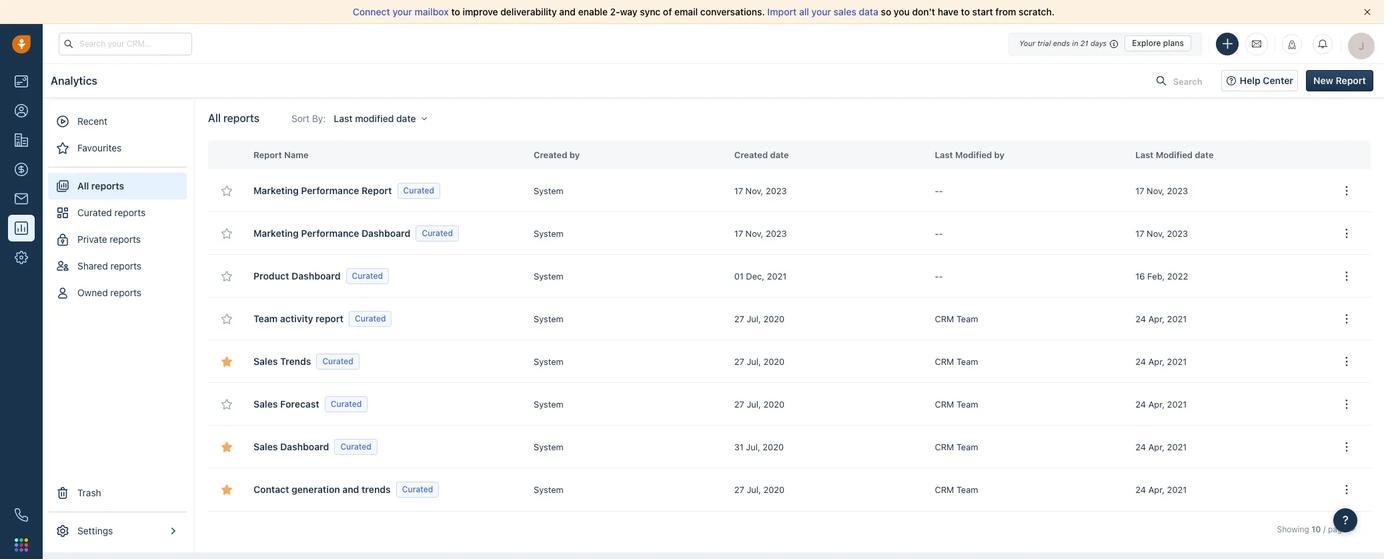 Task type: locate. For each thing, give the bounding box(es) containing it.
explore
[[1133, 38, 1161, 48]]

your trial ends in 21 days
[[1020, 39, 1107, 47]]

2-
[[610, 6, 620, 17]]

enable
[[578, 6, 608, 17]]

you
[[894, 6, 910, 17]]

explore plans link
[[1125, 35, 1192, 51]]

plans
[[1164, 38, 1184, 48]]

your
[[1020, 39, 1036, 47]]

so
[[881, 6, 892, 17]]

close image
[[1365, 9, 1371, 15]]

deliverability
[[501, 6, 557, 17]]

0 horizontal spatial your
[[393, 6, 412, 17]]

days
[[1091, 39, 1107, 47]]

to right the mailbox
[[451, 6, 460, 17]]

1 to from the left
[[451, 6, 460, 17]]

1 horizontal spatial your
[[812, 6, 831, 17]]

2 your from the left
[[812, 6, 831, 17]]

your right the all
[[812, 6, 831, 17]]

1 horizontal spatial to
[[961, 6, 970, 17]]

1 your from the left
[[393, 6, 412, 17]]

your
[[393, 6, 412, 17], [812, 6, 831, 17]]

explore plans
[[1133, 38, 1184, 48]]

freshworks switcher image
[[15, 538, 28, 552]]

0 horizontal spatial to
[[451, 6, 460, 17]]

don't
[[913, 6, 936, 17]]

sync
[[640, 6, 661, 17]]

to
[[451, 6, 460, 17], [961, 6, 970, 17]]

your left the mailbox
[[393, 6, 412, 17]]

from
[[996, 6, 1017, 17]]

import
[[768, 6, 797, 17]]

in
[[1073, 39, 1079, 47]]

to left start
[[961, 6, 970, 17]]



Task type: describe. For each thing, give the bounding box(es) containing it.
conversations.
[[701, 6, 765, 17]]

connect your mailbox link
[[353, 6, 451, 17]]

mailbox
[[415, 6, 449, 17]]

of
[[663, 6, 672, 17]]

start
[[973, 6, 993, 17]]

trial
[[1038, 39, 1051, 47]]

way
[[620, 6, 638, 17]]

data
[[859, 6, 879, 17]]

have
[[938, 6, 959, 17]]

ends
[[1053, 39, 1070, 47]]

sales
[[834, 6, 857, 17]]

email
[[675, 6, 698, 17]]

import all your sales data link
[[768, 6, 881, 17]]

2 to from the left
[[961, 6, 970, 17]]

send email image
[[1253, 38, 1262, 49]]

improve
[[463, 6, 498, 17]]

connect your mailbox to improve deliverability and enable 2-way sync of email conversations. import all your sales data so you don't have to start from scratch.
[[353, 6, 1055, 17]]

what's new image
[[1288, 40, 1297, 49]]

all
[[799, 6, 809, 17]]

and
[[559, 6, 576, 17]]

phone element
[[8, 502, 35, 529]]

phone image
[[15, 508, 28, 522]]

connect
[[353, 6, 390, 17]]

scratch.
[[1019, 6, 1055, 17]]

Search your CRM... text field
[[59, 32, 192, 55]]

21
[[1081, 39, 1089, 47]]



Task type: vqa. For each thing, say whether or not it's contained in the screenshot.
1st to from right
yes



